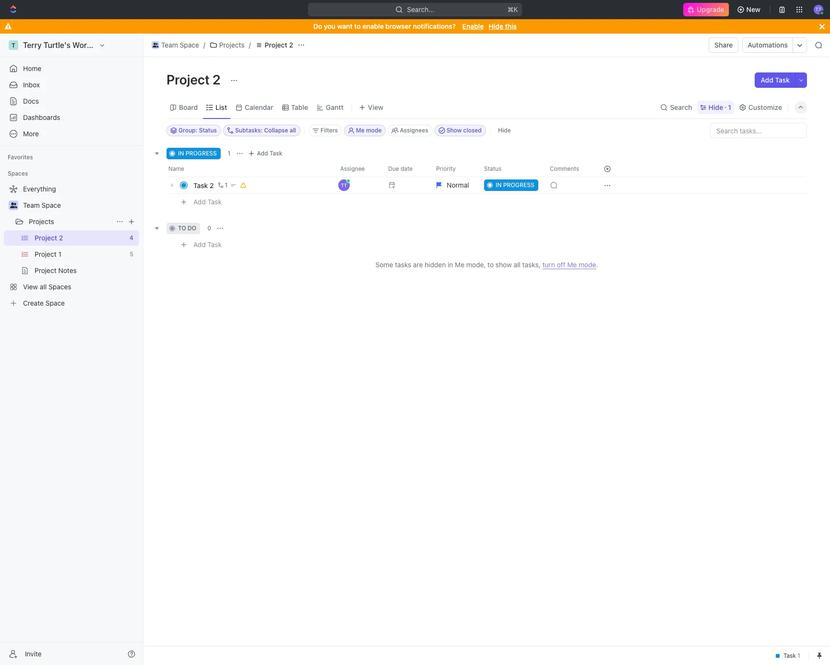 Task type: vqa. For each thing, say whether or not it's contained in the screenshot.
Hide associated with Hide
yes



Task type: locate. For each thing, give the bounding box(es) containing it.
all up create space
[[40, 283, 47, 291]]

1 horizontal spatial tt
[[816, 6, 822, 12]]

hide right closed
[[498, 127, 511, 134]]

to
[[354, 22, 361, 30], [178, 225, 186, 232], [488, 261, 494, 269]]

view button
[[356, 96, 387, 119]]

in progress down the status dropdown button
[[496, 181, 535, 189]]

hide inside hide button
[[498, 127, 511, 134]]

task left 1 button
[[193, 181, 208, 189]]

spaces down project notes at left top
[[48, 283, 71, 291]]

add task down task 2
[[193, 198, 222, 206]]

mode
[[366, 127, 382, 134], [579, 261, 596, 269]]

project 1 link
[[35, 247, 126, 262]]

0 vertical spatial all
[[290, 127, 296, 134]]

sidebar navigation
[[0, 34, 145, 665]]

tree containing everything
[[4, 181, 139, 311]]

1 vertical spatial space
[[42, 201, 61, 209]]

0 horizontal spatial projects link
[[29, 214, 112, 229]]

mode down view button
[[366, 127, 382, 134]]

all
[[290, 127, 296, 134], [514, 261, 521, 269], [40, 283, 47, 291]]

0 horizontal spatial tt button
[[335, 177, 383, 194]]

projects
[[219, 41, 245, 49], [29, 217, 54, 226]]

1 horizontal spatial in
[[448, 261, 453, 269]]

add task down 0
[[193, 240, 222, 248]]

spaces
[[8, 170, 28, 177], [48, 283, 71, 291]]

priority
[[436, 165, 456, 172]]

2 horizontal spatial me
[[567, 261, 577, 269]]

1 horizontal spatial view
[[368, 103, 383, 111]]

1 vertical spatial project 2 link
[[35, 230, 126, 246]]

1 vertical spatial hide
[[709, 103, 723, 111]]

0 horizontal spatial spaces
[[8, 170, 28, 177]]

inbox
[[23, 81, 40, 89]]

user group image
[[153, 43, 159, 48], [10, 203, 17, 208]]

2 horizontal spatial all
[[514, 261, 521, 269]]

mode inside me mode dropdown button
[[366, 127, 382, 134]]

share button
[[709, 37, 739, 53]]

0 vertical spatial projects link
[[207, 39, 247, 51]]

comments
[[550, 165, 579, 172]]

all right show
[[514, 261, 521, 269]]

new button
[[733, 2, 766, 17]]

date
[[401, 165, 413, 172]]

1 vertical spatial user group image
[[10, 203, 17, 208]]

show
[[447, 127, 462, 134]]

1 vertical spatial projects link
[[29, 214, 112, 229]]

2 horizontal spatial in
[[496, 181, 502, 189]]

status up in progress dropdown button
[[484, 165, 502, 172]]

1 inside tree
[[58, 250, 61, 258]]

2 vertical spatial in
[[448, 261, 453, 269]]

0 vertical spatial team
[[161, 41, 178, 49]]

do
[[188, 225, 196, 232]]

1 vertical spatial projects
[[29, 217, 54, 226]]

1 horizontal spatial project 2
[[167, 72, 224, 87]]

task down 1 button
[[208, 198, 222, 206]]

home
[[23, 64, 41, 72]]

hide button
[[494, 125, 515, 136]]

filters button
[[309, 125, 342, 136]]

in progress down group: status
[[178, 150, 217, 157]]

to right want
[[354, 22, 361, 30]]

team inside tree
[[23, 201, 40, 209]]

hide 1
[[709, 103, 731, 111]]

view up 'create'
[[23, 283, 38, 291]]

me
[[356, 127, 365, 134], [455, 261, 465, 269], [567, 261, 577, 269]]

group: status
[[179, 127, 217, 134]]

1 vertical spatial to
[[178, 225, 186, 232]]

tree inside sidebar navigation
[[4, 181, 139, 311]]

1 horizontal spatial mode
[[579, 261, 596, 269]]

2 vertical spatial to
[[488, 261, 494, 269]]

view inside tree
[[23, 283, 38, 291]]

assignees button
[[388, 125, 433, 136]]

add up the customize
[[761, 76, 774, 84]]

add for add task button under 0
[[193, 240, 206, 248]]

subtasks:
[[235, 127, 263, 134]]

1 horizontal spatial projects
[[219, 41, 245, 49]]

1 up project notes at left top
[[58, 250, 61, 258]]

tree
[[4, 181, 139, 311]]

0 horizontal spatial user group image
[[10, 203, 17, 208]]

0 vertical spatial user group image
[[153, 43, 159, 48]]

project 2 link
[[253, 39, 296, 51], [35, 230, 126, 246]]

do
[[313, 22, 322, 30]]

status right group:
[[199, 127, 217, 134]]

tt button
[[811, 2, 826, 17], [335, 177, 383, 194]]

1 horizontal spatial status
[[484, 165, 502, 172]]

view for view
[[368, 103, 383, 111]]

space
[[180, 41, 199, 49], [42, 201, 61, 209], [45, 299, 65, 307]]

0 horizontal spatial team space
[[23, 201, 61, 209]]

view for view all spaces
[[23, 283, 38, 291]]

4
[[130, 234, 133, 241]]

progress
[[186, 150, 217, 157], [503, 181, 535, 189]]

closed
[[463, 127, 482, 134]]

search
[[670, 103, 692, 111]]

2 inside tree
[[59, 234, 63, 242]]

0 vertical spatial mode
[[366, 127, 382, 134]]

tasks
[[395, 261, 411, 269]]

to left do
[[178, 225, 186, 232]]

me right 'off'
[[567, 261, 577, 269]]

0 vertical spatial hide
[[489, 22, 503, 30]]

1 vertical spatial in
[[496, 181, 502, 189]]

task up the customize
[[775, 76, 790, 84]]

in progress
[[178, 150, 217, 157], [496, 181, 535, 189]]

status inside the status dropdown button
[[484, 165, 502, 172]]

1 vertical spatial view
[[23, 283, 38, 291]]

are
[[413, 261, 423, 269]]

me left mode,
[[455, 261, 465, 269]]

hide for hide 1
[[709, 103, 723, 111]]

1 vertical spatial spaces
[[48, 283, 71, 291]]

2 horizontal spatial to
[[488, 261, 494, 269]]

add down task 2
[[193, 198, 206, 206]]

spaces down favorites button
[[8, 170, 28, 177]]

.
[[596, 261, 598, 269]]

new
[[747, 5, 761, 13]]

enable
[[363, 22, 384, 30]]

1 right task 2
[[225, 181, 228, 189]]

progress down group: status
[[186, 150, 217, 157]]

project 2 inside tree
[[35, 234, 63, 242]]

add for add task button over the customize
[[761, 76, 774, 84]]

0 horizontal spatial me
[[356, 127, 365, 134]]

browser
[[386, 22, 411, 30]]

project
[[265, 41, 287, 49], [167, 72, 210, 87], [35, 234, 57, 242], [35, 250, 57, 258], [35, 266, 57, 275]]

0 horizontal spatial /
[[203, 41, 205, 49]]

1 horizontal spatial progress
[[503, 181, 535, 189]]

project notes
[[35, 266, 77, 275]]

tt
[[816, 6, 822, 12], [341, 182, 347, 188]]

0 horizontal spatial project 2 link
[[35, 230, 126, 246]]

hide left this
[[489, 22, 503, 30]]

2 vertical spatial all
[[40, 283, 47, 291]]

some tasks are hidden in me mode, to show all tasks, turn off me mode .
[[376, 261, 598, 269]]

add task up the customize
[[761, 76, 790, 84]]

tasks,
[[522, 261, 541, 269]]

in right hidden
[[448, 261, 453, 269]]

task for add task button over the customize
[[775, 76, 790, 84]]

project 2 link inside tree
[[35, 230, 126, 246]]

upgrade link
[[684, 3, 729, 16]]

1 vertical spatial in progress
[[496, 181, 535, 189]]

0 vertical spatial project 2 link
[[253, 39, 296, 51]]

Search tasks... text field
[[711, 123, 807, 138]]

in progress inside dropdown button
[[496, 181, 535, 189]]

0 horizontal spatial project 2
[[35, 234, 63, 242]]

0 vertical spatial team space link
[[149, 39, 202, 51]]

show closed
[[447, 127, 482, 134]]

add task button
[[755, 72, 796, 88], [246, 148, 286, 159], [189, 196, 226, 208], [189, 239, 226, 251]]

0 vertical spatial team space
[[161, 41, 199, 49]]

1 horizontal spatial /
[[249, 41, 251, 49]]

add
[[761, 76, 774, 84], [257, 150, 268, 157], [193, 198, 206, 206], [193, 240, 206, 248]]

1 vertical spatial tt
[[341, 182, 347, 188]]

0 horizontal spatial in progress
[[178, 150, 217, 157]]

1 vertical spatial team space link
[[23, 198, 137, 213]]

1 horizontal spatial user group image
[[153, 43, 159, 48]]

user group image inside tree
[[10, 203, 17, 208]]

0 horizontal spatial team
[[23, 201, 40, 209]]

add task down subtasks: collapse all
[[257, 150, 282, 157]]

1 vertical spatial team
[[23, 201, 40, 209]]

0 horizontal spatial projects
[[29, 217, 54, 226]]

2 vertical spatial hide
[[498, 127, 511, 134]]

1 horizontal spatial all
[[290, 127, 296, 134]]

1 vertical spatial mode
[[579, 261, 596, 269]]

0 vertical spatial progress
[[186, 150, 217, 157]]

share
[[715, 41, 733, 49]]

1 horizontal spatial tt button
[[811, 2, 826, 17]]

mode,
[[466, 261, 486, 269]]

hide right search
[[709, 103, 723, 111]]

off
[[557, 261, 566, 269]]

0 vertical spatial spaces
[[8, 170, 28, 177]]

assignee
[[340, 165, 365, 172]]

in up name
[[178, 150, 184, 157]]

1 horizontal spatial projects link
[[207, 39, 247, 51]]

2 horizontal spatial project 2
[[265, 41, 293, 49]]

0 horizontal spatial view
[[23, 283, 38, 291]]

1 horizontal spatial team space link
[[149, 39, 202, 51]]

0 horizontal spatial status
[[199, 127, 217, 134]]

0 horizontal spatial in
[[178, 150, 184, 157]]

0 vertical spatial tt button
[[811, 2, 826, 17]]

add down do
[[193, 240, 206, 248]]

1 vertical spatial project 2
[[167, 72, 224, 87]]

board
[[179, 103, 198, 111]]

all right the collapse
[[290, 127, 296, 134]]

progress down the status dropdown button
[[503, 181, 535, 189]]

add task button up the customize
[[755, 72, 796, 88]]

favorites button
[[4, 152, 37, 163]]

this
[[505, 22, 517, 30]]

hide for hide
[[498, 127, 511, 134]]

1 horizontal spatial spaces
[[48, 283, 71, 291]]

spaces inside view all spaces link
[[48, 283, 71, 291]]

1 horizontal spatial in progress
[[496, 181, 535, 189]]

enable
[[463, 22, 484, 30]]

2 vertical spatial project 2
[[35, 234, 63, 242]]

0 vertical spatial tt
[[816, 6, 822, 12]]

0 horizontal spatial mode
[[366, 127, 382, 134]]

view up the me mode
[[368, 103, 383, 111]]

1 vertical spatial status
[[484, 165, 502, 172]]

0 vertical spatial project 2
[[265, 41, 293, 49]]

0 vertical spatial in
[[178, 150, 184, 157]]

view inside button
[[368, 103, 383, 111]]

space inside "create space" link
[[45, 299, 65, 307]]

add task button up name dropdown button
[[246, 148, 286, 159]]

subtasks: collapse all
[[235, 127, 296, 134]]

in inside dropdown button
[[496, 181, 502, 189]]

task down 0
[[208, 240, 222, 248]]

0 vertical spatial view
[[368, 103, 383, 111]]

0 vertical spatial projects
[[219, 41, 245, 49]]

group:
[[179, 127, 197, 134]]

team space link
[[149, 39, 202, 51], [23, 198, 137, 213]]

add task for add task button over the customize
[[761, 76, 790, 84]]

me down view button
[[356, 127, 365, 134]]

mode right 'off'
[[579, 261, 596, 269]]

gantt
[[326, 103, 344, 111]]

to left show
[[488, 261, 494, 269]]

2 vertical spatial space
[[45, 299, 65, 307]]

board link
[[177, 101, 198, 114]]

0 horizontal spatial all
[[40, 283, 47, 291]]

in progress button
[[479, 177, 544, 194]]

1 horizontal spatial to
[[354, 22, 361, 30]]

turn
[[543, 261, 555, 269]]

1 vertical spatial progress
[[503, 181, 535, 189]]

in down the status dropdown button
[[496, 181, 502, 189]]

2
[[289, 41, 293, 49], [213, 72, 221, 87], [210, 181, 214, 189], [59, 234, 63, 242]]

1
[[728, 103, 731, 111], [228, 150, 231, 157], [225, 181, 228, 189], [58, 250, 61, 258]]

dashboards link
[[4, 110, 139, 125]]

1 vertical spatial team space
[[23, 201, 61, 209]]



Task type: describe. For each thing, give the bounding box(es) containing it.
do you want to enable browser notifications? enable hide this
[[313, 22, 517, 30]]

task down the collapse
[[270, 150, 282, 157]]

0 vertical spatial in progress
[[178, 150, 217, 157]]

me mode button
[[344, 125, 386, 136]]

more
[[23, 130, 39, 138]]

automations
[[748, 41, 788, 49]]

calendar link
[[243, 101, 273, 114]]

projects inside tree
[[29, 217, 54, 226]]

t
[[12, 42, 15, 49]]

1 inside button
[[225, 181, 228, 189]]

task for add task button underneath task 2
[[208, 198, 222, 206]]

workspace
[[72, 41, 112, 49]]

notes
[[58, 266, 77, 275]]

0 horizontal spatial progress
[[186, 150, 217, 157]]

add task button down task 2
[[189, 196, 226, 208]]

1 up name dropdown button
[[228, 150, 231, 157]]

add for add task button underneath task 2
[[193, 198, 206, 206]]

search button
[[658, 101, 695, 114]]

name
[[168, 165, 184, 172]]

everything
[[23, 185, 56, 193]]

view all spaces
[[23, 283, 71, 291]]

view all spaces link
[[4, 279, 137, 295]]

1 horizontal spatial project 2 link
[[253, 39, 296, 51]]

1 horizontal spatial team space
[[161, 41, 199, 49]]

priority button
[[431, 161, 479, 177]]

normal button
[[431, 177, 479, 194]]

1 vertical spatial tt button
[[335, 177, 383, 194]]

0 vertical spatial space
[[180, 41, 199, 49]]

add task button down 0
[[189, 239, 226, 251]]

add up name dropdown button
[[257, 150, 268, 157]]

docs
[[23, 97, 39, 105]]

want
[[337, 22, 353, 30]]

turtle's
[[43, 41, 71, 49]]

docs link
[[4, 94, 139, 109]]

notifications?
[[413, 22, 456, 30]]

search...
[[407, 5, 435, 13]]

name button
[[167, 161, 335, 177]]

project notes link
[[35, 263, 137, 278]]

assignee button
[[335, 161, 383, 177]]

invite
[[25, 650, 42, 658]]

turn off me mode link
[[543, 261, 596, 269]]

list
[[216, 103, 227, 111]]

due date
[[388, 165, 413, 172]]

all inside tree
[[40, 283, 47, 291]]

list link
[[214, 101, 227, 114]]

2 / from the left
[[249, 41, 251, 49]]

1 left customize button
[[728, 103, 731, 111]]

create space link
[[4, 296, 137, 311]]

filters
[[321, 127, 338, 134]]

you
[[324, 22, 336, 30]]

team space inside tree
[[23, 201, 61, 209]]

task 2
[[193, 181, 214, 189]]

1 button
[[216, 180, 229, 190]]

1 horizontal spatial me
[[455, 261, 465, 269]]

add task for add task button underneath task 2
[[193, 198, 222, 206]]

create
[[23, 299, 44, 307]]

calendar
[[245, 103, 273, 111]]

show
[[496, 261, 512, 269]]

assignees
[[400, 127, 428, 134]]

table
[[291, 103, 308, 111]]

view button
[[356, 101, 387, 114]]

project 1
[[35, 250, 61, 258]]

project for project 2 link within the tree
[[35, 234, 57, 242]]

upgrade
[[697, 5, 725, 13]]

progress inside dropdown button
[[503, 181, 535, 189]]

1 vertical spatial all
[[514, 261, 521, 269]]

me mode
[[356, 127, 382, 134]]

hidden
[[425, 261, 446, 269]]

0
[[207, 225, 211, 232]]

0 horizontal spatial tt
[[341, 182, 347, 188]]

5
[[130, 251, 133, 258]]

1 horizontal spatial team
[[161, 41, 178, 49]]

automations button
[[743, 38, 793, 52]]

more button
[[4, 126, 139, 142]]

user group image inside "team space" link
[[153, 43, 159, 48]]

status button
[[479, 161, 544, 177]]

home link
[[4, 61, 139, 76]]

due
[[388, 165, 399, 172]]

me inside dropdown button
[[356, 127, 365, 134]]

comments button
[[544, 161, 592, 177]]

some
[[376, 261, 393, 269]]

task for add task button under 0
[[208, 240, 222, 248]]

add task for add task button under 0
[[193, 240, 222, 248]]

0 horizontal spatial to
[[178, 225, 186, 232]]

1 / from the left
[[203, 41, 205, 49]]

favorites
[[8, 154, 33, 161]]

⌘k
[[508, 5, 518, 13]]

terry
[[23, 41, 42, 49]]

project for project notes link
[[35, 266, 57, 275]]

0 vertical spatial status
[[199, 127, 217, 134]]

0 vertical spatial to
[[354, 22, 361, 30]]

0 horizontal spatial team space link
[[23, 198, 137, 213]]

table link
[[289, 101, 308, 114]]

customize button
[[736, 101, 785, 114]]

terry turtle's workspace, , element
[[9, 40, 18, 50]]

show closed button
[[435, 125, 486, 136]]

dashboards
[[23, 113, 60, 121]]

everything link
[[4, 181, 137, 197]]

project for project 1 link
[[35, 250, 57, 258]]

customize
[[749, 103, 782, 111]]

create space
[[23, 299, 65, 307]]

due date button
[[383, 161, 431, 177]]



